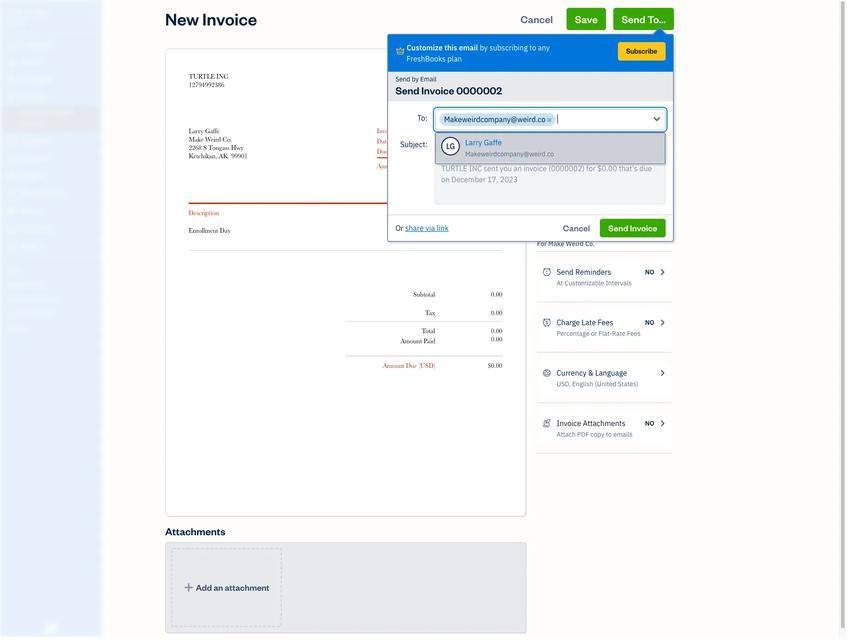 Task type: describe. For each thing, give the bounding box(es) containing it.
change
[[557, 155, 579, 164]]

(united
[[595, 380, 616, 388]]

reminders
[[575, 267, 611, 277]]

turtle for settings
[[7, 8, 34, 18]]

or share via link
[[396, 223, 449, 233]]

1 vertical spatial clients
[[582, 206, 601, 214]]

an
[[214, 582, 223, 593]]

chevronright image
[[658, 143, 667, 154]]

0.00 0.00
[[491, 327, 502, 343]]

invoice number
[[377, 127, 419, 135]]

english
[[572, 380, 593, 388]]

flat-
[[599, 329, 612, 338]]

Email Subject text field
[[435, 134, 666, 155]]

cancel button for save
[[512, 8, 561, 30]]

larry gaffe make weird co. 2268 s tongass hwy ketchikan, ak  99901
[[189, 127, 248, 160]]

number
[[397, 127, 419, 135]]

apps image
[[7, 266, 99, 273]]

0 horizontal spatial rate
[[398, 209, 410, 217]]

none search field inside makeweirdcompany@weird.co dropdown button
[[558, 113, 569, 124]]

make recurring
[[557, 194, 608, 204]]

usd,
[[557, 380, 571, 388]]

latefees image
[[543, 317, 551, 328]]

add an attachment button
[[171, 548, 282, 627]]

intervals
[[606, 279, 632, 287]]

3 0.00 from the top
[[491, 327, 502, 335]]

language
[[595, 368, 627, 378]]

automatically
[[603, 206, 642, 214]]

larry for larry gaffe make weird co. 2268 s tongass hwy ketchikan, ak  99901
[[189, 127, 204, 135]]

apple pay image
[[613, 103, 625, 112]]

total inside total amount paid
[[422, 327, 435, 335]]

4 chevronright image from the top
[[658, 367, 667, 378]]

makeweirdcompany@weird.co inside dropdown button
[[444, 115, 546, 124]]

attachment
[[225, 582, 269, 593]]

to...
[[648, 12, 666, 25]]

2268
[[189, 144, 202, 151]]

percentage
[[557, 329, 590, 338]]

due date
[[377, 148, 402, 155]]

states)
[[618, 380, 639, 388]]

latereminders image
[[543, 266, 551, 278]]

share
[[405, 223, 424, 233]]

customize
[[407, 43, 443, 52]]

team members image
[[7, 280, 99, 288]]

send for send reminders
[[557, 267, 574, 277]]

weird inside larry gaffe make weird co. 2268 s tongass hwy ketchikan, ak  99901
[[205, 136, 221, 143]]

your
[[568, 206, 581, 214]]

chart image
[[6, 224, 17, 234]]

money image
[[6, 207, 17, 216]]

ketchikan,
[[189, 152, 217, 160]]

usd
[[420, 362, 434, 369]]

chevronright image for invoice attachments
[[658, 418, 667, 429]]

amount due ( usd )
[[383, 362, 435, 369]]

discover image
[[585, 103, 597, 112]]

cancel button for send invoice
[[555, 219, 598, 237]]

freshbooks
[[407, 54, 446, 63]]

send by email send invoice 0000002
[[396, 75, 502, 97]]

you
[[600, 95, 611, 103]]

mastercard image
[[571, 103, 583, 112]]

by inside by subscribing to any freshbooks plan
[[480, 43, 488, 52]]

amount for amount due
[[377, 162, 399, 170]]

late
[[582, 318, 596, 327]]

description
[[189, 209, 219, 217]]

save
[[575, 12, 598, 25]]

plan
[[448, 54, 462, 63]]

via
[[426, 223, 435, 233]]

or
[[591, 329, 597, 338]]

1 chevronright image from the top
[[658, 193, 667, 204]]

Enter an Invoice # text field
[[479, 127, 502, 135]]

clients inside button
[[567, 95, 587, 103]]

chevronright image for charge late fees
[[658, 317, 667, 328]]

1 vertical spatial $0.00
[[488, 362, 502, 369]]

bank image
[[627, 103, 639, 112]]

s
[[203, 144, 207, 151]]

send reminders
[[557, 267, 611, 277]]

to:
[[417, 113, 428, 123]]

and
[[629, 155, 640, 164]]

attach
[[557, 430, 576, 439]]

invoice attachments
[[557, 419, 626, 428]]

cancel for save
[[521, 12, 553, 25]]

makeweirdcompany@weird.co inside list box
[[465, 150, 554, 158]]

1 horizontal spatial co.
[[585, 240, 595, 248]]

paintbrush image
[[543, 143, 551, 154]]

no for send reminders
[[645, 268, 654, 276]]

0 horizontal spatial fees
[[598, 318, 613, 327]]

customizable
[[565, 279, 604, 287]]

due for amount due
[[400, 162, 411, 170]]

no for charge late fees
[[645, 318, 654, 327]]

turtle inc owner
[[7, 8, 49, 25]]

amount due
[[377, 162, 411, 170]]

gaffe for larry gaffe make weird co. 2268 s tongass hwy ketchikan, ak  99901
[[205, 127, 220, 135]]

invoices image
[[543, 418, 551, 429]]

list box containing larry gaffe
[[436, 133, 665, 163]]

0 vertical spatial due
[[377, 148, 388, 155]]

Item Quantity text field
[[443, 227, 456, 234]]

total amount paid
[[401, 327, 435, 345]]

customize this email
[[407, 43, 478, 52]]

send for send to...
[[622, 12, 646, 25]]

save button
[[567, 8, 606, 30]]

owner
[[7, 19, 24, 25]]

subscribing
[[490, 43, 528, 52]]

hwy
[[231, 144, 244, 151]]

add
[[196, 582, 212, 593]]

bill
[[557, 206, 566, 214]]

turtle for due date
[[189, 73, 215, 80]]

main element
[[0, 0, 125, 637]]

lg
[[446, 142, 455, 151]]

emails
[[613, 430, 633, 439]]

change template, color, and font button
[[539, 136, 670, 171]]

by subscribing to any freshbooks plan
[[407, 43, 550, 63]]

subject
[[400, 140, 425, 149]]

paid
[[424, 337, 435, 345]]

due for amount due ( usd )
[[406, 362, 417, 369]]



Task type: locate. For each thing, give the bounding box(es) containing it.
project image
[[6, 172, 17, 181]]

font
[[641, 155, 654, 164]]

makeweirdcompany@weird.co up enter an invoice # text box
[[444, 115, 546, 124]]

0 vertical spatial cancel button
[[512, 8, 561, 30]]

attach pdf copy to emails
[[557, 430, 633, 439]]

amount left "("
[[383, 362, 404, 369]]

issue
[[399, 137, 412, 145]]

0 vertical spatial fees
[[598, 318, 613, 327]]

0 vertical spatial to
[[530, 43, 536, 52]]

for
[[537, 240, 547, 248]]

cancel down your
[[563, 223, 590, 233]]

email
[[420, 75, 437, 83]]

gaffe up tongass
[[205, 127, 220, 135]]

Issue date in MM/DD/YYYY format text field
[[442, 137, 510, 145]]

weird up send reminders
[[566, 240, 584, 248]]

0 vertical spatial total
[[489, 209, 502, 217]]

larry down enter an invoice # text box
[[465, 138, 482, 147]]

4 0.00 from the top
[[491, 335, 502, 343]]

currency
[[557, 368, 587, 378]]

0 horizontal spatial inc
[[36, 8, 49, 18]]

plus image
[[183, 583, 194, 592]]

chevronright image for send reminders
[[658, 266, 667, 278]]

due
[[377, 148, 388, 155], [400, 162, 411, 170], [406, 362, 417, 369]]

clients down recurring
[[582, 206, 601, 214]]

add an attachment
[[196, 582, 269, 593]]

gaffe inside larry gaffe make weird co. 2268 s tongass hwy ketchikan, ak  99901
[[205, 127, 220, 135]]

amount
[[377, 162, 399, 170], [401, 337, 422, 345], [383, 362, 404, 369]]

due down 'due date'
[[400, 162, 411, 170]]

no for invoice attachments
[[645, 419, 654, 428]]

subscribe button
[[618, 42, 666, 61]]

1 vertical spatial date
[[390, 148, 402, 155]]

0 vertical spatial larry
[[189, 127, 204, 135]]

send for send by email send invoice 0000002
[[396, 75, 410, 83]]

turtle up owner at the left
[[7, 8, 34, 18]]

0 vertical spatial rate
[[398, 209, 410, 217]]

email
[[459, 43, 478, 52]]

amount left paid
[[401, 337, 422, 345]]

due down date of issue
[[377, 148, 388, 155]]

date down date of issue
[[390, 148, 402, 155]]

amount inside total amount paid
[[401, 337, 422, 345]]

send invoice
[[608, 223, 657, 233]]

3 chevronright image from the top
[[658, 317, 667, 328]]

None text field
[[435, 158, 666, 204]]

0 horizontal spatial turtle
[[7, 8, 34, 18]]

1 vertical spatial larry
[[465, 138, 482, 147]]

currency & language
[[557, 368, 627, 378]]

2 no from the top
[[645, 318, 654, 327]]

make up 2268
[[189, 136, 204, 143]]

1 vertical spatial cancel button
[[555, 219, 598, 237]]

1 no from the top
[[645, 268, 654, 276]]

tax
[[425, 309, 435, 316]]

weird
[[205, 136, 221, 143], [566, 240, 584, 248]]

1 horizontal spatial turtle
[[189, 73, 215, 80]]

1 vertical spatial fees
[[627, 329, 641, 338]]

date of issue
[[377, 137, 412, 145]]

of
[[391, 137, 397, 145]]

)
[[434, 362, 435, 369]]

12794992386
[[189, 81, 224, 88]]

1 horizontal spatial to
[[606, 430, 612, 439]]

1 horizontal spatial larry
[[465, 138, 482, 147]]

fees right flat-
[[627, 329, 641, 338]]

send up at
[[557, 267, 574, 277]]

1 vertical spatial gaffe
[[484, 138, 502, 147]]

2 vertical spatial make
[[548, 240, 564, 248]]

rate up or
[[398, 209, 410, 217]]

1 horizontal spatial rate
[[612, 329, 626, 338]]

invoice image
[[6, 93, 17, 102]]

1 horizontal spatial inc
[[216, 73, 228, 80]]

0 vertical spatial makeweirdcompany@weird.co
[[444, 115, 546, 124]]

0 horizontal spatial gaffe
[[205, 127, 220, 135]]

3 no from the top
[[645, 419, 654, 428]]

0 horizontal spatial weird
[[205, 136, 221, 143]]

client image
[[6, 58, 17, 67]]

invoice inside button
[[630, 223, 657, 233]]

tongass
[[208, 144, 229, 151]]

charge late fees
[[557, 318, 613, 327]]

1 vertical spatial makeweirdcompany@weird.co
[[465, 150, 554, 158]]

estimate image
[[6, 75, 17, 85]]

by right email
[[480, 43, 488, 52]]

0 horizontal spatial larry
[[189, 127, 204, 135]]

0 horizontal spatial by
[[412, 75, 419, 83]]

gaffe for larry gaffe makeweirdcompany@weird.co
[[484, 138, 502, 147]]

makeweirdcompany@weird.co
[[444, 115, 546, 124], [465, 150, 554, 158]]

turtle up "12794992386"
[[189, 73, 215, 80]]

Item Rate (USD) text field
[[395, 227, 410, 234]]

1 vertical spatial co.
[[585, 240, 595, 248]]

(
[[419, 362, 420, 369]]

at
[[557, 279, 563, 287]]

1 vertical spatial no
[[645, 318, 654, 327]]

list box
[[436, 133, 665, 163]]

no
[[645, 268, 654, 276], [645, 318, 654, 327], [645, 419, 654, 428]]

to inside by subscribing to any freshbooks plan
[[530, 43, 536, 52]]

0 vertical spatial attachments
[[583, 419, 626, 428]]

charge
[[557, 318, 580, 327]]

fees
[[598, 318, 613, 327], [627, 329, 641, 338]]

by left the email
[[412, 75, 419, 83]]

refresh image
[[543, 193, 551, 204]]

1 vertical spatial turtle
[[189, 73, 215, 80]]

gaffe inside larry gaffe makeweirdcompany@weird.co
[[484, 138, 502, 147]]

weird up tongass
[[205, 136, 221, 143]]

0 vertical spatial clients
[[567, 95, 587, 103]]

make right for
[[548, 240, 564, 248]]

percentage or flat-rate fees
[[557, 329, 641, 338]]

0 vertical spatial date
[[377, 137, 390, 145]]

larry
[[189, 127, 204, 135], [465, 138, 482, 147]]

0 vertical spatial weird
[[205, 136, 221, 143]]

share via link button
[[405, 223, 449, 234]]

copy
[[591, 430, 605, 439]]

1 vertical spatial to
[[606, 430, 612, 439]]

timer image
[[6, 189, 17, 198]]

1 vertical spatial rate
[[612, 329, 626, 338]]

0 vertical spatial inc
[[36, 8, 49, 18]]

larry gaffe makeweirdcompany@weird.co
[[465, 138, 554, 158]]

new
[[165, 8, 199, 30]]

inc inside the turtle inc 12794992386
[[216, 73, 228, 80]]

1 vertical spatial cancel
[[563, 223, 590, 233]]

turtle inside the turtle inc 12794992386
[[189, 73, 215, 80]]

send for send invoice
[[608, 223, 628, 233]]

color,
[[611, 155, 627, 164]]

2 vertical spatial no
[[645, 419, 654, 428]]

bank connections image
[[7, 310, 99, 317]]

&
[[588, 368, 594, 378]]

0 horizontal spatial attachments
[[165, 525, 225, 538]]

1 horizontal spatial total
[[489, 209, 502, 217]]

1 horizontal spatial cancel
[[563, 223, 590, 233]]

inc for due date
[[216, 73, 228, 80]]

bill your clients automatically
[[557, 206, 642, 214]]

clients right let
[[567, 95, 587, 103]]

0 horizontal spatial total
[[422, 327, 435, 335]]

1 horizontal spatial fees
[[627, 329, 641, 338]]

by inside send by email send invoice 0000002
[[412, 75, 419, 83]]

turtle inside turtle inc owner
[[7, 8, 34, 18]]

usd, english (united states)
[[557, 380, 639, 388]]

0 vertical spatial make
[[189, 136, 204, 143]]

total up paid
[[422, 327, 435, 335]]

dashboard image
[[6, 40, 17, 50]]

cancel button up any
[[512, 8, 561, 30]]

1 vertical spatial total
[[422, 327, 435, 335]]

amount for amount due ( usd )
[[383, 362, 404, 369]]

$0.00
[[484, 161, 502, 170], [488, 362, 502, 369]]

1 vertical spatial by
[[412, 75, 419, 83]]

send left to...
[[622, 12, 646, 25]]

send down automatically
[[608, 223, 628, 233]]

2 vertical spatial amount
[[383, 362, 404, 369]]

or
[[396, 223, 404, 233]]

total
[[489, 209, 502, 217], [422, 327, 435, 335]]

chevronright image
[[658, 193, 667, 204], [658, 266, 667, 278], [658, 317, 667, 328], [658, 367, 667, 378], [658, 418, 667, 429]]

$0.00 down 0.00 0.00
[[488, 362, 502, 369]]

:
[[425, 140, 428, 149]]

let clients pay you online
[[557, 95, 630, 103]]

makeweirdcompany@weird.co button
[[435, 109, 666, 130]]

send invoice button
[[600, 219, 666, 237]]

subject :
[[400, 140, 428, 149]]

cancel for send invoice
[[563, 223, 590, 233]]

1 vertical spatial make
[[557, 194, 575, 204]]

0 vertical spatial turtle
[[7, 8, 34, 18]]

makeweirdcompany@weird.co down enter an invoice # text box
[[465, 150, 554, 158]]

inc for settings
[[36, 8, 49, 18]]

0 vertical spatial gaffe
[[205, 127, 220, 135]]

0 horizontal spatial to
[[530, 43, 536, 52]]

recurring
[[576, 194, 608, 204]]

invoice inside send by email send invoice 0000002
[[421, 84, 454, 97]]

gaffe down enter an invoice # text box
[[484, 138, 502, 147]]

inc inside turtle inc owner
[[36, 8, 49, 18]]

any
[[538, 43, 550, 52]]

visa image
[[557, 103, 569, 112]]

larry inside larry gaffe makeweirdcompany@weird.co
[[465, 138, 482, 147]]

american express image
[[599, 103, 611, 112]]

items and services image
[[7, 295, 99, 303]]

date
[[377, 137, 390, 145], [390, 148, 402, 155]]

1 vertical spatial due
[[400, 162, 411, 170]]

this
[[444, 43, 457, 52]]

amount down 'due date'
[[377, 162, 399, 170]]

1 0.00 from the top
[[491, 291, 502, 298]]

0 vertical spatial amount
[[377, 162, 399, 170]]

0000002
[[456, 84, 502, 97]]

0.00
[[491, 291, 502, 298], [491, 309, 502, 316], [491, 327, 502, 335], [491, 335, 502, 343]]

expense image
[[6, 154, 17, 163]]

due left "("
[[406, 362, 417, 369]]

1 horizontal spatial weird
[[566, 240, 584, 248]]

2 vertical spatial due
[[406, 362, 417, 369]]

report image
[[6, 242, 17, 251]]

larry for larry gaffe makeweirdcompany@weird.co
[[465, 138, 482, 147]]

1 horizontal spatial by
[[480, 43, 488, 52]]

cancel button down your
[[555, 219, 598, 237]]

qty
[[446, 209, 456, 217]]

payment image
[[6, 136, 17, 146]]

2 chevronright image from the top
[[658, 266, 667, 278]]

2 0.00 from the top
[[491, 309, 502, 316]]

send left the email
[[396, 75, 410, 83]]

send up to:
[[396, 84, 419, 97]]

1 vertical spatial amount
[[401, 337, 422, 345]]

cancel
[[521, 12, 553, 25], [563, 223, 590, 233]]

subtotal
[[413, 291, 435, 298]]

currencyandlanguage image
[[543, 367, 551, 378]]

to right copy
[[606, 430, 612, 439]]

Enter an Item Name text field
[[189, 226, 364, 235]]

to
[[530, 43, 536, 52], [606, 430, 612, 439]]

0 vertical spatial co.
[[223, 136, 232, 143]]

make inside larry gaffe make weird co. 2268 s tongass hwy ketchikan, ak  99901
[[189, 136, 204, 143]]

let clients pay you online button
[[539, 75, 670, 120]]

template,
[[580, 155, 609, 164]]

to left any
[[530, 43, 536, 52]]

co. inside larry gaffe make weird co. 2268 s tongass hwy ketchikan, ak  99901
[[223, 136, 232, 143]]

send to...
[[622, 12, 666, 25]]

0 vertical spatial $0.00
[[484, 161, 502, 170]]

1 vertical spatial inc
[[216, 73, 228, 80]]

cancel up any
[[521, 12, 553, 25]]

total right line
[[489, 209, 502, 217]]

send to... button
[[613, 8, 674, 30]]

0 vertical spatial cancel
[[521, 12, 553, 25]]

larry up 2268
[[189, 127, 204, 135]]

0 vertical spatial by
[[480, 43, 488, 52]]

crown image
[[396, 46, 405, 57]]

line
[[475, 209, 487, 217]]

1 horizontal spatial gaffe
[[484, 138, 502, 147]]

line total
[[475, 209, 502, 217]]

co. up 'reminders'
[[585, 240, 595, 248]]

1 horizontal spatial attachments
[[583, 419, 626, 428]]

settings image
[[7, 325, 99, 332]]

new invoice
[[165, 8, 257, 30]]

fees up flat-
[[598, 318, 613, 327]]

freshbooks image
[[43, 622, 58, 633]]

change template, color, and font
[[557, 155, 654, 164]]

None search field
[[558, 113, 569, 124]]

1 vertical spatial attachments
[[165, 525, 225, 538]]

$0.00 down larry gaffe makeweirdcompany@weird.co
[[484, 161, 502, 170]]

5 chevronright image from the top
[[658, 418, 667, 429]]

rate right or
[[612, 329, 626, 338]]

settings
[[537, 42, 575, 55]]

0 horizontal spatial co.
[[223, 136, 232, 143]]

make up bill
[[557, 194, 575, 204]]

1 vertical spatial weird
[[566, 240, 584, 248]]

0 vertical spatial no
[[645, 268, 654, 276]]

0 horizontal spatial cancel
[[521, 12, 553, 25]]

larry inside larry gaffe make weird co. 2268 s tongass hwy ketchikan, ak  99901
[[189, 127, 204, 135]]

link
[[437, 223, 449, 233]]

co. up tongass
[[223, 136, 232, 143]]

date left of
[[377, 137, 390, 145]]

99901
[[231, 152, 248, 160]]

let
[[557, 95, 566, 103]]



Task type: vqa. For each thing, say whether or not it's contained in the screenshot.
For
yes



